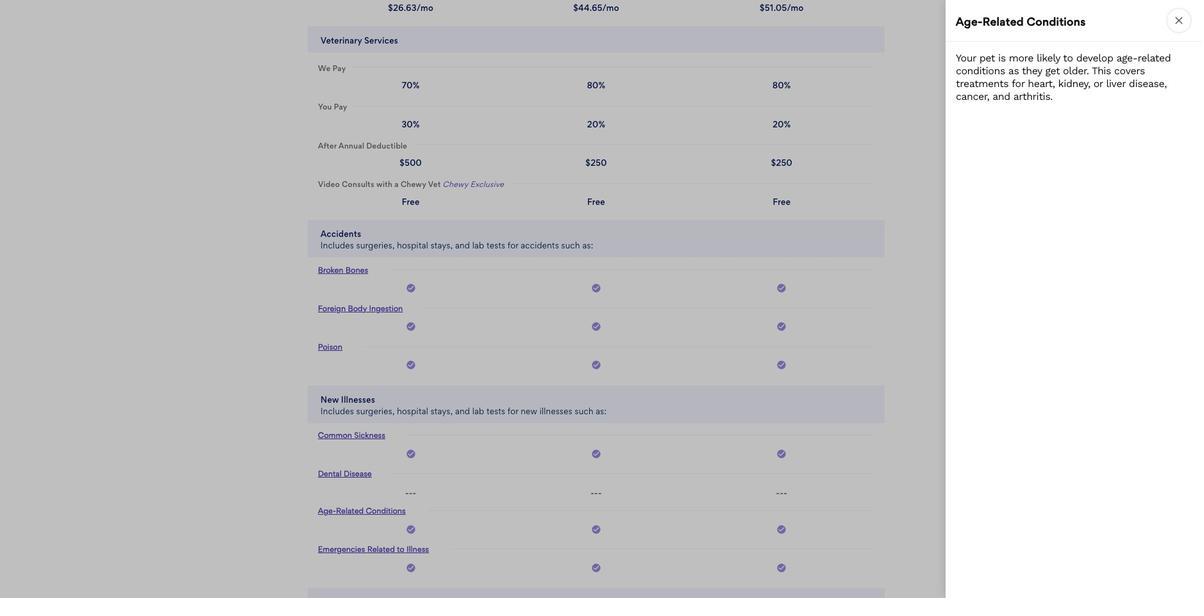 Task type: locate. For each thing, give the bounding box(es) containing it.
0 horizontal spatial not included element
[[405, 488, 416, 499]]

stays,
[[431, 240, 453, 251], [431, 406, 453, 416]]

---
[[405, 488, 416, 499], [591, 488, 602, 499], [776, 488, 787, 499]]

/mo
[[417, 3, 433, 13], [602, 3, 619, 13], [787, 3, 804, 13]]

2 horizontal spatial free
[[773, 197, 791, 207]]

2 horizontal spatial $
[[760, 3, 765, 13]]

$
[[388, 3, 393, 13], [573, 3, 578, 13], [760, 3, 765, 13]]

such
[[561, 240, 580, 251], [575, 406, 594, 416]]

hospital inside accidents includes surgeries, hospital stays, and lab tests for accidents such as:
[[397, 240, 428, 251]]

includes
[[321, 240, 354, 251], [321, 406, 354, 416]]

for inside your pet is more likely to develop age-related conditions as they get older. this covers treatments for heart, kidney, or liver disease, cancer, and arthritis.
[[1012, 78, 1025, 90]]

0 vertical spatial for
[[1012, 78, 1025, 90]]

/mo for $ 51.05 /mo
[[787, 3, 804, 13]]

0 vertical spatial hospital
[[397, 240, 428, 251]]

this
[[1092, 65, 1111, 77]]

includes down accidents
[[321, 240, 354, 251]]

get
[[1045, 65, 1060, 77]]

tests
[[487, 240, 505, 251], [487, 406, 505, 416]]

2 --- from the left
[[591, 488, 602, 499]]

2 /mo from the left
[[602, 3, 619, 13]]

0 horizontal spatial as:
[[582, 240, 593, 251]]

close image
[[1173, 14, 1185, 27]]

2 includes from the top
[[321, 406, 354, 416]]

0 vertical spatial as:
[[582, 240, 593, 251]]

included image
[[406, 283, 416, 294], [777, 283, 787, 296], [777, 283, 787, 294], [591, 322, 601, 332], [591, 360, 601, 373], [591, 360, 601, 371], [777, 360, 787, 371], [406, 449, 416, 462], [591, 449, 601, 462], [777, 449, 787, 462], [777, 449, 787, 459], [406, 525, 416, 538], [777, 525, 787, 538], [406, 563, 416, 574], [591, 563, 601, 576], [777, 563, 787, 574]]

0 horizontal spatial /mo
[[417, 3, 433, 13]]

likely
[[1037, 52, 1060, 64]]

kidney,
[[1058, 78, 1090, 90]]

20%
[[587, 119, 605, 129], [773, 119, 791, 129]]

2 tests from the top
[[487, 406, 505, 416]]

0 vertical spatial tests
[[487, 240, 505, 251]]

pet
[[979, 52, 995, 64]]

0 vertical spatial and
[[993, 90, 1010, 103]]

2 horizontal spatial ---
[[776, 488, 787, 499]]

cancer,
[[956, 90, 989, 103]]

0 horizontal spatial free
[[402, 197, 420, 207]]

0 vertical spatial surgeries,
[[356, 240, 395, 251]]

veterinary services
[[321, 35, 398, 45]]

your pet is more likely to develop age-related conditions as they get older. this covers treatments for heart, kidney, or liver disease, cancer, and arthritis.
[[956, 52, 1171, 103]]

exclusive
[[470, 180, 504, 189]]

2 $ from the left
[[573, 3, 578, 13]]

1 horizontal spatial as:
[[596, 406, 607, 416]]

as:
[[582, 240, 593, 251], [596, 406, 607, 416]]

surgeries, down accidents
[[356, 240, 395, 251]]

for down "as"
[[1012, 78, 1025, 90]]

1 $ from the left
[[388, 3, 393, 13]]

develop
[[1076, 52, 1113, 64]]

1 horizontal spatial 80%
[[773, 80, 791, 90]]

2 surgeries, from the top
[[356, 406, 395, 416]]

1 vertical spatial includes
[[321, 406, 354, 416]]

7 - from the left
[[776, 488, 780, 499]]

heart,
[[1028, 78, 1055, 90]]

3 /mo from the left
[[787, 3, 804, 13]]

1 vertical spatial hospital
[[397, 406, 428, 416]]

0 horizontal spatial ---
[[405, 488, 416, 499]]

1 vertical spatial tests
[[487, 406, 505, 416]]

age-related conditions dialog
[[946, 0, 1202, 599]]

$250
[[586, 158, 607, 168], [771, 158, 792, 168]]

lab left new
[[472, 406, 484, 416]]

surgeries,
[[356, 240, 395, 251], [356, 406, 395, 416]]

chewy exclusive
[[443, 180, 504, 189]]

surgeries, down illnesses
[[356, 406, 395, 416]]

arthritis.
[[1014, 90, 1053, 103]]

3 --- from the left
[[776, 488, 787, 499]]

1 horizontal spatial free
[[587, 197, 605, 207]]

included image
[[406, 283, 416, 296], [591, 283, 601, 296], [591, 283, 601, 294], [406, 322, 416, 335], [406, 322, 416, 332], [591, 322, 601, 335], [777, 322, 787, 335], [777, 322, 787, 332], [406, 360, 416, 373], [406, 360, 416, 371], [777, 360, 787, 373], [406, 449, 416, 459], [591, 449, 601, 459], [406, 525, 416, 535], [591, 525, 601, 538], [591, 525, 601, 535], [777, 525, 787, 535], [406, 563, 416, 576], [591, 563, 601, 574], [777, 563, 787, 576]]

they
[[1022, 65, 1042, 77]]

0 horizontal spatial $
[[388, 3, 393, 13]]

not included element
[[405, 488, 416, 499], [591, 488, 602, 499], [776, 488, 787, 499]]

1 /mo from the left
[[417, 3, 433, 13]]

1 vertical spatial such
[[575, 406, 594, 416]]

illnesses
[[341, 395, 375, 405]]

0 vertical spatial such
[[561, 240, 580, 251]]

1 horizontal spatial ---
[[591, 488, 602, 499]]

8 - from the left
[[780, 488, 784, 499]]

70%
[[402, 80, 420, 90]]

$ 26.63 /mo
[[388, 3, 433, 13]]

9 - from the left
[[784, 488, 787, 499]]

lab
[[472, 240, 484, 251], [472, 406, 484, 416]]

2 lab from the top
[[472, 406, 484, 416]]

1 vertical spatial lab
[[472, 406, 484, 416]]

illnesses
[[540, 406, 572, 416]]

1 $250 from the left
[[586, 158, 607, 168]]

2 not included element from the left
[[591, 488, 602, 499]]

0 vertical spatial lab
[[472, 240, 484, 251]]

1 - from the left
[[405, 488, 409, 499]]

1 tests from the top
[[487, 240, 505, 251]]

tests inside accidents includes surgeries, hospital stays, and lab tests for accidents such as:
[[487, 240, 505, 251]]

0 vertical spatial stays,
[[431, 240, 453, 251]]

tests left accidents
[[487, 240, 505, 251]]

and
[[993, 90, 1010, 103], [455, 240, 470, 251], [455, 406, 470, 416]]

-
[[405, 488, 409, 499], [409, 488, 413, 499], [413, 488, 416, 499], [591, 488, 594, 499], [594, 488, 598, 499], [598, 488, 602, 499], [776, 488, 780, 499], [780, 488, 784, 499], [784, 488, 787, 499]]

as: right the illnesses
[[596, 406, 607, 416]]

2 horizontal spatial /mo
[[787, 3, 804, 13]]

$ for 26.63
[[388, 3, 393, 13]]

1 not included element from the left
[[405, 488, 416, 499]]

older.
[[1063, 65, 1089, 77]]

1 horizontal spatial $250
[[771, 158, 792, 168]]

1 surgeries, from the top
[[356, 240, 395, 251]]

for left accidents
[[508, 240, 518, 251]]

free
[[402, 197, 420, 207], [587, 197, 605, 207], [773, 197, 791, 207]]

0 horizontal spatial 80%
[[587, 80, 605, 90]]

1 horizontal spatial /mo
[[602, 3, 619, 13]]

1 horizontal spatial 20%
[[773, 119, 791, 129]]

1 vertical spatial and
[[455, 240, 470, 251]]

such right accidents
[[561, 240, 580, 251]]

1 80% from the left
[[587, 80, 605, 90]]

chewy
[[443, 180, 468, 189]]

hospital inside new illnesses includes surgeries, hospital stays, and lab tests for new illnesses such as:
[[397, 406, 428, 416]]

to
[[1063, 52, 1073, 64]]

1 lab from the top
[[472, 240, 484, 251]]

2 vertical spatial for
[[508, 406, 518, 416]]

1 --- from the left
[[405, 488, 416, 499]]

1 free from the left
[[402, 197, 420, 207]]

includes inside accidents includes surgeries, hospital stays, and lab tests for accidents such as:
[[321, 240, 354, 251]]

2 stays, from the top
[[431, 406, 453, 416]]

for left new
[[508, 406, 518, 416]]

such right the illnesses
[[575, 406, 594, 416]]

2 horizontal spatial not included element
[[776, 488, 787, 499]]

lab down chewy exclusive
[[472, 240, 484, 251]]

for
[[1012, 78, 1025, 90], [508, 240, 518, 251], [508, 406, 518, 416]]

0 horizontal spatial $250
[[586, 158, 607, 168]]

as: right accidents
[[582, 240, 593, 251]]

tests inside new illnesses includes surgeries, hospital stays, and lab tests for new illnesses such as:
[[487, 406, 505, 416]]

1 20% from the left
[[587, 119, 605, 129]]

1 hospital from the top
[[397, 240, 428, 251]]

0 horizontal spatial 20%
[[587, 119, 605, 129]]

0 vertical spatial includes
[[321, 240, 354, 251]]

your
[[956, 52, 976, 64]]

3 $ from the left
[[760, 3, 765, 13]]

tests left new
[[487, 406, 505, 416]]

services
[[364, 35, 398, 45]]

1 horizontal spatial not included element
[[591, 488, 602, 499]]

1 stays, from the top
[[431, 240, 453, 251]]

stays, inside accidents includes surgeries, hospital stays, and lab tests for accidents such as:
[[431, 240, 453, 251]]

1 horizontal spatial $
[[573, 3, 578, 13]]

1 vertical spatial stays,
[[431, 406, 453, 416]]

includes down new
[[321, 406, 354, 416]]

--- for 3rd not included element from the right
[[405, 488, 416, 499]]

2 hospital from the top
[[397, 406, 428, 416]]

2 vertical spatial and
[[455, 406, 470, 416]]

surgeries, inside accidents includes surgeries, hospital stays, and lab tests for accidents such as:
[[356, 240, 395, 251]]

1 vertical spatial surgeries,
[[356, 406, 395, 416]]

stays, inside new illnesses includes surgeries, hospital stays, and lab tests for new illnesses such as:
[[431, 406, 453, 416]]

as: inside accidents includes surgeries, hospital stays, and lab tests for accidents such as:
[[582, 240, 593, 251]]

1 vertical spatial as:
[[596, 406, 607, 416]]

80%
[[587, 80, 605, 90], [773, 80, 791, 90]]

hospital
[[397, 240, 428, 251], [397, 406, 428, 416]]

as
[[1008, 65, 1019, 77]]

1 includes from the top
[[321, 240, 354, 251]]

1 vertical spatial for
[[508, 240, 518, 251]]

covers
[[1114, 65, 1145, 77]]

such inside new illnesses includes surgeries, hospital stays, and lab tests for new illnesses such as:
[[575, 406, 594, 416]]



Task type: vqa. For each thing, say whether or not it's contained in the screenshot.
high-
no



Task type: describe. For each thing, give the bounding box(es) containing it.
3 - from the left
[[413, 488, 416, 499]]

$ for 44.65
[[573, 3, 578, 13]]

and inside your pet is more likely to develop age-related conditions as they get older. this covers treatments for heart, kidney, or liver disease, cancer, and arthritis.
[[993, 90, 1010, 103]]

accidents
[[521, 240, 559, 251]]

$ for 51.05
[[760, 3, 765, 13]]

new
[[521, 406, 537, 416]]

$ 44.65 /mo
[[573, 3, 619, 13]]

age-related conditions
[[956, 15, 1086, 28]]

26.63
[[393, 3, 417, 13]]

more
[[1009, 52, 1034, 64]]

includes inside new illnesses includes surgeries, hospital stays, and lab tests for new illnesses such as:
[[321, 406, 354, 416]]

conditions
[[1027, 15, 1086, 28]]

accidents
[[321, 229, 361, 239]]

conditions
[[956, 65, 1005, 77]]

2 - from the left
[[409, 488, 413, 499]]

related
[[1138, 52, 1171, 64]]

new
[[321, 395, 339, 405]]

3 not included element from the left
[[776, 488, 787, 499]]

lab inside new illnesses includes surgeries, hospital stays, and lab tests for new illnesses such as:
[[472, 406, 484, 416]]

30%
[[402, 119, 420, 129]]

--- for second not included element
[[591, 488, 602, 499]]

2 free from the left
[[587, 197, 605, 207]]

2 80% from the left
[[773, 80, 791, 90]]

lab inside accidents includes surgeries, hospital stays, and lab tests for accidents such as:
[[472, 240, 484, 251]]

$500
[[400, 158, 422, 168]]

--- for 1st not included element from right
[[776, 488, 787, 499]]

51.05
[[765, 3, 787, 13]]

5 - from the left
[[594, 488, 598, 499]]

is
[[998, 52, 1006, 64]]

as: inside new illnesses includes surgeries, hospital stays, and lab tests for new illnesses such as:
[[596, 406, 607, 416]]

for inside new illnesses includes surgeries, hospital stays, and lab tests for new illnesses such as:
[[508, 406, 518, 416]]

surgeries, inside new illnesses includes surgeries, hospital stays, and lab tests for new illnesses such as:
[[356, 406, 395, 416]]

/mo for $ 26.63 /mo
[[417, 3, 433, 13]]

/mo for $ 44.65 /mo
[[602, 3, 619, 13]]

liver
[[1106, 78, 1126, 90]]

and inside new illnesses includes surgeries, hospital stays, and lab tests for new illnesses such as:
[[455, 406, 470, 416]]

accidents includes surgeries, hospital stays, and lab tests for accidents such as:
[[321, 229, 593, 251]]

such inside accidents includes surgeries, hospital stays, and lab tests for accidents such as:
[[561, 240, 580, 251]]

6 - from the left
[[598, 488, 602, 499]]

age-
[[956, 15, 983, 28]]

or
[[1094, 78, 1103, 90]]

and inside accidents includes surgeries, hospital stays, and lab tests for accidents such as:
[[455, 240, 470, 251]]

age-
[[1117, 52, 1138, 64]]

veterinary
[[321, 35, 362, 45]]

$ 51.05 /mo
[[760, 3, 804, 13]]

2 $250 from the left
[[771, 158, 792, 168]]

3 free from the left
[[773, 197, 791, 207]]

treatments
[[956, 78, 1009, 90]]

for inside accidents includes surgeries, hospital stays, and lab tests for accidents such as:
[[508, 240, 518, 251]]

4 - from the left
[[591, 488, 594, 499]]

related
[[983, 15, 1024, 28]]

new illnesses includes surgeries, hospital stays, and lab tests for new illnesses such as:
[[321, 395, 607, 416]]

disease,
[[1129, 78, 1167, 90]]

2 20% from the left
[[773, 119, 791, 129]]

44.65
[[578, 3, 602, 13]]



